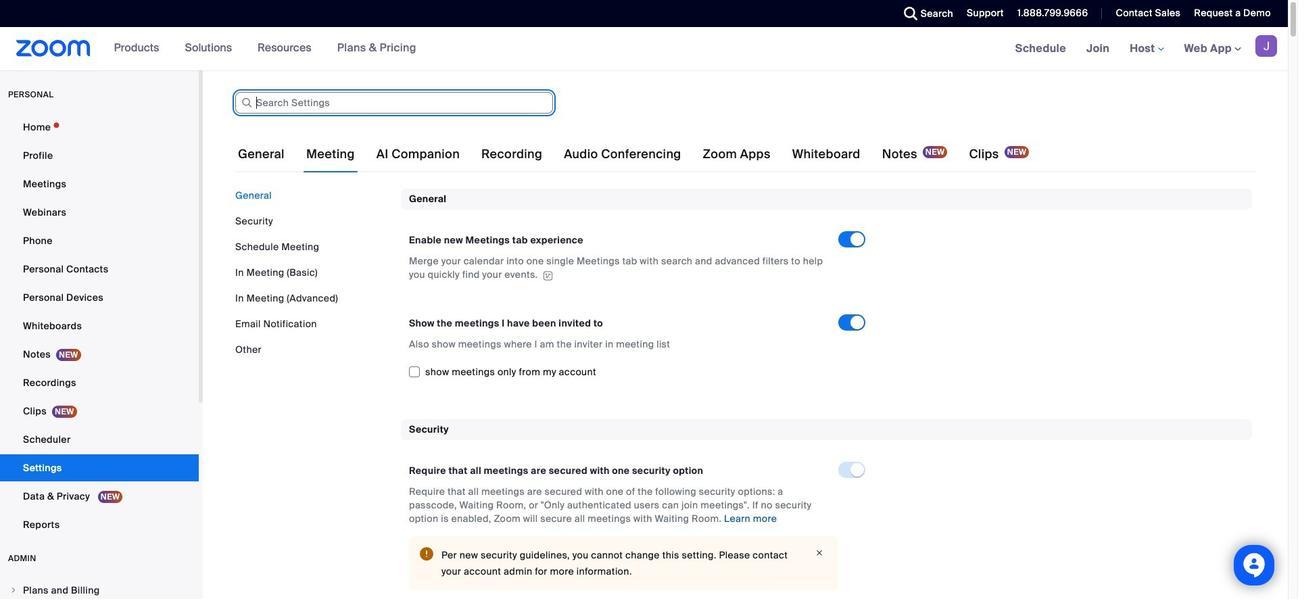 Task type: describe. For each thing, give the bounding box(es) containing it.
tabs of my account settings page tab list
[[235, 135, 1032, 173]]

application inside general "element"
[[409, 255, 826, 282]]

security element
[[401, 419, 1252, 599]]

profile picture image
[[1256, 35, 1277, 57]]

meetings navigation
[[1005, 27, 1288, 71]]

right image
[[9, 586, 18, 594]]



Task type: vqa. For each thing, say whether or not it's contained in the screenshot.
'Support Version for Enable new Meetings tab experience' image
yes



Task type: locate. For each thing, give the bounding box(es) containing it.
close image
[[812, 547, 828, 559]]

support version for enable new meetings tab experience image
[[541, 271, 555, 280]]

zoom logo image
[[16, 40, 90, 57]]

product information navigation
[[104, 27, 427, 70]]

warning image
[[420, 547, 433, 561]]

banner
[[0, 27, 1288, 71]]

general element
[[401, 189, 1252, 397]]

menu bar
[[235, 189, 391, 356]]

menu item
[[0, 578, 199, 599]]

alert inside security element
[[409, 536, 839, 590]]

alert
[[409, 536, 839, 590]]

Search Settings text field
[[235, 92, 553, 114]]

personal menu menu
[[0, 114, 199, 540]]

application
[[409, 255, 826, 282]]



